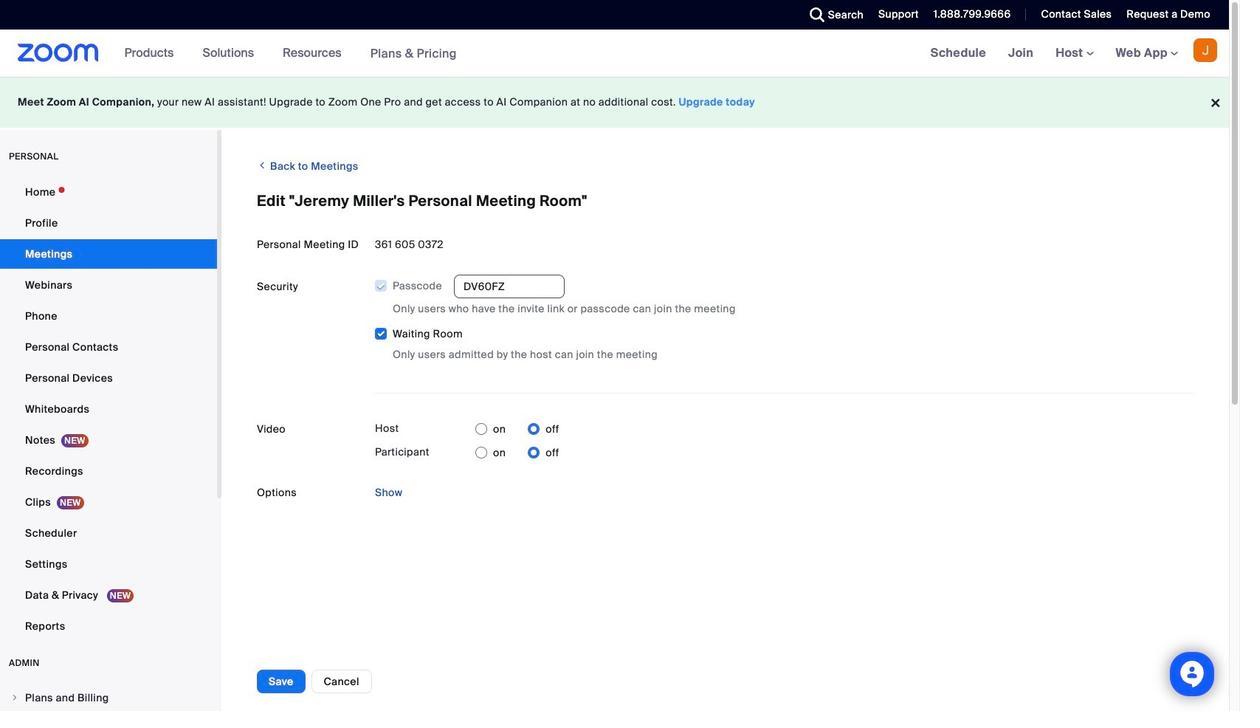 Task type: describe. For each thing, give the bounding box(es) containing it.
2 option group from the top
[[475, 441, 559, 465]]

profile picture image
[[1194, 38, 1218, 62]]

left image
[[257, 158, 268, 173]]

personal menu menu
[[0, 177, 217, 642]]

1 option group from the top
[[475, 417, 559, 441]]



Task type: vqa. For each thing, say whether or not it's contained in the screenshot.
The Today within the Record, edit, and share high-quality, short-form video messages with Zoom Clips. Try it today with five free Clips!
no



Task type: locate. For each thing, give the bounding box(es) containing it.
menu item
[[0, 684, 217, 711]]

product information navigation
[[113, 30, 468, 78]]

group
[[374, 275, 1194, 363]]

footer
[[0, 77, 1229, 128]]

None text field
[[454, 275, 565, 298]]

banner
[[0, 30, 1229, 78]]

meetings navigation
[[920, 30, 1229, 78]]

right image
[[10, 693, 19, 702]]

option group
[[475, 417, 559, 441], [475, 441, 559, 465]]

zoom logo image
[[18, 44, 99, 62]]



